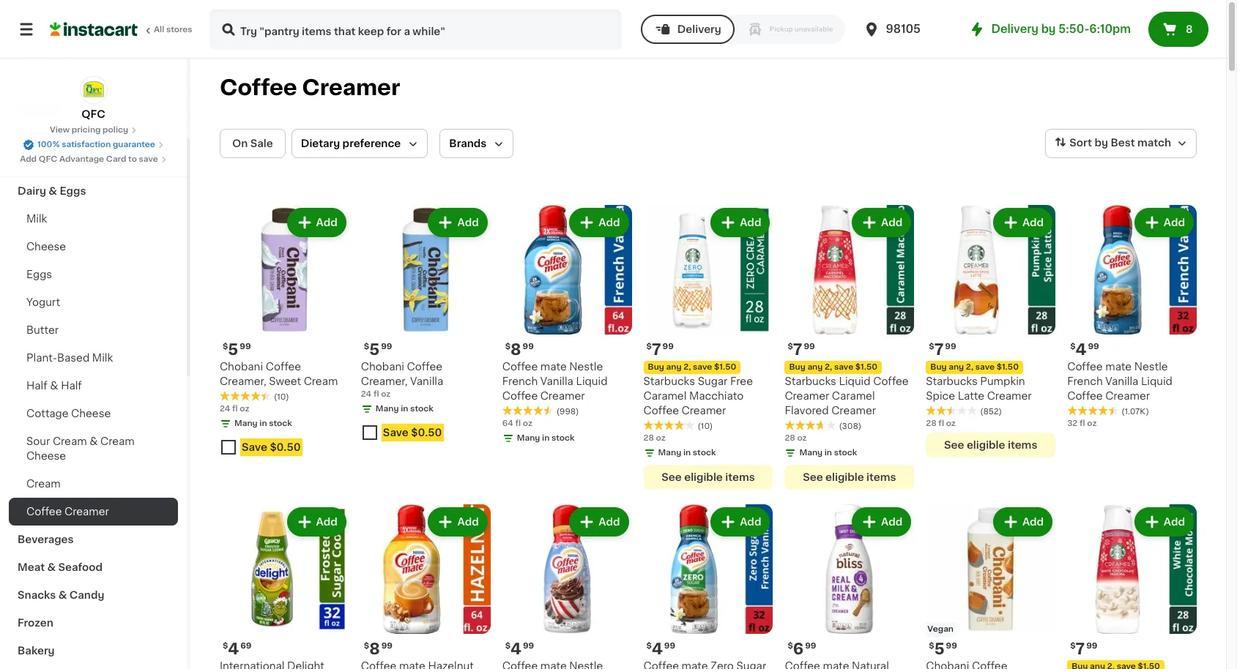 Task type: locate. For each thing, give the bounding box(es) containing it.
2 any from the left
[[808, 363, 823, 371]]

0 horizontal spatial $ 4 99
[[505, 642, 534, 657]]

vegan
[[928, 626, 954, 634]]

28 down starbucks sugar free caramel macchiato coffee creamer
[[644, 434, 654, 443]]

28 down spice
[[927, 420, 937, 428]]

bakery
[[18, 646, 55, 657]]

2 horizontal spatial $ 5 99
[[929, 642, 958, 657]]

many in stock for starbucks sugar free caramel macchiato coffee creamer
[[659, 449, 716, 457]]

eggs link
[[9, 261, 178, 289]]

1 horizontal spatial buy
[[790, 363, 806, 371]]

2, up starbucks liquid coffee creamer caramel flavored creamer
[[825, 363, 833, 371]]

starbucks up flavored
[[785, 377, 837, 387]]

0 horizontal spatial 2,
[[684, 363, 691, 371]]

save up starbucks pumpkin spice latte creamer
[[976, 363, 995, 371]]

by left "5:50-"
[[1042, 23, 1056, 34]]

0 horizontal spatial save
[[242, 443, 267, 453]]

many in stock down (308)
[[800, 449, 858, 457]]

2 horizontal spatial see eligible items button
[[927, 433, 1056, 458]]

$ 5 99 down vegan
[[929, 642, 958, 657]]

save
[[139, 155, 158, 163], [693, 363, 713, 371], [835, 363, 854, 371], [976, 363, 995, 371]]

chobani inside chobani coffee creamer, vanilla 24 fl oz
[[361, 362, 405, 372]]

28 oz
[[644, 434, 666, 443], [785, 434, 807, 443]]

$ 4 99
[[1071, 342, 1100, 358], [505, 642, 534, 657], [647, 642, 676, 657]]

1 creamer, from the left
[[220, 377, 267, 387]]

1 horizontal spatial coffee mate nestle french vanilla liquid coffee creamer
[[1068, 362, 1173, 401]]

0 horizontal spatial french
[[503, 377, 538, 387]]

(10) for buy any 2, save $1.50
[[698, 423, 713, 431]]

1 horizontal spatial see
[[803, 473, 823, 483]]

save right the to
[[139, 155, 158, 163]]

1 $1.50 from the left
[[715, 363, 737, 371]]

2 liquid from the left
[[839, 377, 871, 387]]

2 horizontal spatial 2,
[[967, 363, 974, 371]]

liquid up (998)
[[576, 377, 608, 387]]

2 horizontal spatial liquid
[[1142, 377, 1173, 387]]

caramel
[[644, 391, 687, 401], [832, 391, 875, 401]]

(998)
[[557, 408, 579, 416]]

coffee inside starbucks liquid coffee creamer caramel flavored creamer
[[874, 377, 909, 387]]

0 vertical spatial 8
[[1186, 24, 1193, 34]]

stock down (998)
[[552, 434, 575, 443]]

creamer, inside chobani coffee creamer, sweet cream
[[220, 377, 267, 387]]

many down chobani coffee creamer, vanilla 24 fl oz at the left of page
[[376, 405, 399, 413]]

save up sugar
[[693, 363, 713, 371]]

0 horizontal spatial eligible
[[685, 473, 723, 483]]

0 horizontal spatial see eligible items button
[[644, 465, 773, 490]]

0 horizontal spatial liquid
[[576, 377, 608, 387]]

1 vertical spatial cheese
[[71, 409, 111, 419]]

2 chobani from the left
[[361, 362, 405, 372]]

7 for starbucks sugar free caramel macchiato coffee creamer
[[652, 342, 661, 358]]

3 vanilla from the left
[[1106, 377, 1139, 387]]

2 vertical spatial 8
[[369, 642, 380, 657]]

stock down starbucks sugar free caramel macchiato coffee creamer
[[693, 449, 716, 457]]

oz
[[381, 391, 391, 399], [240, 405, 250, 413], [523, 420, 533, 428], [947, 420, 956, 428], [1088, 420, 1097, 428], [656, 434, 666, 443], [798, 434, 807, 443]]

1 horizontal spatial chobani
[[361, 362, 405, 372]]

0 horizontal spatial 5
[[228, 342, 238, 358]]

0 horizontal spatial chobani
[[220, 362, 263, 372]]

items
[[1008, 440, 1038, 451], [726, 473, 755, 483], [867, 473, 897, 483]]

caramel up (308)
[[832, 391, 875, 401]]

32 fl oz
[[1068, 420, 1097, 428]]

stock down (308)
[[834, 449, 858, 457]]

mate up (998)
[[541, 362, 567, 372]]

snacks
[[18, 591, 56, 601]]

cream down the "cottage cheese"
[[53, 437, 87, 447]]

see eligible items for caramel
[[803, 473, 897, 483]]

many in stock down 64 fl oz
[[517, 434, 575, 443]]

many down 64 fl oz
[[517, 434, 540, 443]]

2 nestle from the left
[[1135, 362, 1169, 372]]

1 horizontal spatial 2,
[[825, 363, 833, 371]]

stock down chobani coffee creamer, vanilla 24 fl oz at the left of page
[[410, 405, 434, 413]]

2 horizontal spatial any
[[949, 363, 965, 371]]

many down the 24 fl oz
[[235, 420, 258, 428]]

1 horizontal spatial 24
[[361, 391, 372, 399]]

milk inside plant-based milk link
[[92, 353, 113, 363]]

french for 4
[[1068, 377, 1103, 387]]

& down cottage cheese link
[[90, 437, 98, 447]]

cheese down sour
[[26, 451, 66, 462]]

fl for buy any 2, save $1.50
[[939, 420, 945, 428]]

2 horizontal spatial 5
[[935, 642, 945, 657]]

0 vertical spatial $0.50
[[411, 428, 442, 438]]

starbucks for creamer
[[785, 377, 837, 387]]

coffee creamer
[[220, 77, 400, 98], [26, 507, 109, 517]]

by for delivery
[[1042, 23, 1056, 34]]

1 horizontal spatial eggs
[[60, 186, 86, 196]]

vanilla for 4
[[1106, 377, 1139, 387]]

$
[[223, 343, 228, 351], [364, 343, 369, 351], [505, 343, 511, 351], [647, 343, 652, 351], [788, 343, 794, 351], [929, 343, 935, 351], [1071, 343, 1076, 351], [223, 642, 228, 651], [364, 643, 369, 651], [505, 643, 511, 651], [647, 643, 652, 651], [788, 643, 794, 651], [929, 643, 935, 651], [1071, 643, 1076, 651]]

1 vertical spatial milk
[[92, 353, 113, 363]]

$ inside $ 6 99
[[788, 643, 794, 651]]

save down chobani coffee creamer, vanilla 24 fl oz at the left of page
[[383, 428, 409, 438]]

2 caramel from the left
[[832, 391, 875, 401]]

liquid up (1.07k)
[[1142, 377, 1173, 387]]

& right dairy
[[49, 186, 57, 196]]

cheese up the eggs link
[[26, 242, 66, 252]]

creamer inside starbucks pumpkin spice latte creamer
[[988, 391, 1032, 401]]

delivery inside 'button'
[[678, 24, 722, 34]]

see
[[945, 440, 965, 451], [662, 473, 682, 483], [803, 473, 823, 483]]

nestle
[[570, 362, 603, 372], [1135, 362, 1169, 372]]

2 horizontal spatial items
[[1008, 440, 1038, 451]]

$1.50 for liquid
[[856, 363, 878, 371]]

liquid for 4
[[1142, 377, 1173, 387]]

100%
[[37, 141, 60, 149]]

28 oz down flavored
[[785, 434, 807, 443]]

french
[[503, 377, 538, 387], [1068, 377, 1103, 387]]

creamer up beverages link
[[65, 507, 109, 517]]

half
[[26, 381, 47, 391], [61, 381, 82, 391]]

3 $1.50 from the left
[[997, 363, 1019, 371]]

milk inside the milk link
[[26, 214, 47, 224]]

many in stock for coffee mate nestle french vanilla liquid coffee creamer
[[517, 434, 575, 443]]

pricing
[[72, 126, 101, 134]]

$1.50 up starbucks liquid coffee creamer caramel flavored creamer
[[856, 363, 878, 371]]

& right meat
[[47, 563, 56, 573]]

add qfc advantage card to save link
[[20, 154, 167, 166]]

& left candy
[[58, 591, 67, 601]]

0 horizontal spatial coffee mate nestle french vanilla liquid coffee creamer
[[503, 362, 608, 401]]

save $0.50 down the 24 fl oz
[[242, 443, 301, 453]]

(10) down starbucks sugar free caramel macchiato coffee creamer
[[698, 423, 713, 431]]

0 horizontal spatial 28 oz
[[644, 434, 666, 443]]

starbucks inside starbucks pumpkin spice latte creamer
[[927, 377, 978, 387]]

2 horizontal spatial buy any 2, save $1.50
[[931, 363, 1019, 371]]

many for coffee mate nestle french vanilla liquid coffee creamer
[[517, 434, 540, 443]]

1 horizontal spatial half
[[61, 381, 82, 391]]

nestle up (998)
[[570, 362, 603, 372]]

1 horizontal spatial mate
[[1106, 362, 1132, 372]]

2 coffee mate nestle french vanilla liquid coffee creamer from the left
[[1068, 362, 1173, 401]]

buy any 2, save $1.50 up starbucks pumpkin spice latte creamer
[[931, 363, 1019, 371]]

1 horizontal spatial milk
[[92, 353, 113, 363]]

28 oz for starbucks sugar free caramel macchiato coffee creamer
[[644, 434, 666, 443]]

2 vanilla from the left
[[541, 377, 574, 387]]

1 caramel from the left
[[644, 391, 687, 401]]

creamer up (1.07k)
[[1106, 391, 1151, 401]]

thanksgiving link
[[9, 122, 178, 150]]

meat
[[18, 563, 45, 573]]

0 horizontal spatial $1.50
[[715, 363, 737, 371]]

1 vertical spatial $0.50
[[270, 443, 301, 453]]

1 horizontal spatial 5
[[369, 342, 380, 358]]

1 mate from the left
[[541, 362, 567, 372]]

0 horizontal spatial buy any 2, save $1.50
[[648, 363, 737, 371]]

3 any from the left
[[949, 363, 965, 371]]

save $0.50 button for chobani coffee creamer, sweet cream
[[220, 436, 349, 462]]

buy up starbucks sugar free caramel macchiato coffee creamer
[[648, 363, 665, 371]]

0 horizontal spatial 28
[[644, 434, 654, 443]]

many in stock
[[376, 405, 434, 413], [235, 420, 292, 428], [517, 434, 575, 443], [659, 449, 716, 457], [800, 449, 858, 457]]

sweet
[[269, 377, 301, 387]]

save $0.50 button down chobani coffee creamer, vanilla 24 fl oz at the left of page
[[361, 421, 491, 448]]

1 horizontal spatial buy any 2, save $1.50
[[790, 363, 878, 371]]

1 horizontal spatial items
[[867, 473, 897, 483]]

1 vertical spatial $ 8 99
[[364, 642, 393, 657]]

starbucks inside starbucks liquid coffee creamer caramel flavored creamer
[[785, 377, 837, 387]]

$ 5 99 up chobani coffee creamer, vanilla 24 fl oz at the left of page
[[364, 342, 392, 358]]

1 liquid from the left
[[576, 377, 608, 387]]

qfc down 100%
[[39, 155, 57, 163]]

28 down flavored
[[785, 434, 796, 443]]

creamer up (998)
[[541, 391, 585, 401]]

see eligible items button
[[927, 433, 1056, 458], [644, 465, 773, 490], [785, 465, 915, 490]]

caramel inside starbucks liquid coffee creamer caramel flavored creamer
[[832, 391, 875, 401]]

cheese down "half & half" link
[[71, 409, 111, 419]]

latte
[[958, 391, 985, 401]]

french for 8
[[503, 377, 538, 387]]

$ 5 99 for chobani coffee creamer, vanilla
[[364, 342, 392, 358]]

7 for starbucks pumpkin spice latte creamer
[[935, 342, 944, 358]]

2 horizontal spatial vanilla
[[1106, 377, 1139, 387]]

save down the 24 fl oz
[[242, 443, 267, 453]]

0 vertical spatial milk
[[26, 214, 47, 224]]

1 horizontal spatial french
[[1068, 377, 1103, 387]]

product group
[[220, 205, 349, 462], [361, 205, 491, 448], [503, 205, 632, 448], [644, 205, 773, 490], [785, 205, 915, 490], [927, 205, 1056, 458], [1068, 205, 1197, 430], [220, 505, 349, 670], [361, 505, 491, 670], [503, 505, 632, 670], [644, 505, 773, 670], [785, 505, 915, 670], [927, 505, 1056, 670], [1068, 505, 1197, 670]]

buy up flavored
[[790, 363, 806, 371]]

3 buy from the left
[[931, 363, 947, 371]]

see for starbucks pumpkin spice latte creamer
[[945, 440, 965, 451]]

creamer, for vanilla
[[361, 377, 408, 387]]

28 oz for starbucks liquid coffee creamer caramel flavored creamer
[[785, 434, 807, 443]]

2 creamer, from the left
[[361, 377, 408, 387]]

None search field
[[210, 9, 622, 50]]

qfc logo image
[[80, 76, 107, 104]]

eligible for creamer
[[967, 440, 1006, 451]]

1 vertical spatial save
[[242, 443, 267, 453]]

nestle up (1.07k)
[[1135, 362, 1169, 372]]

qfc link
[[80, 76, 107, 122]]

buy up spice
[[931, 363, 947, 371]]

5 up chobani coffee creamer, vanilla 24 fl oz at the left of page
[[369, 342, 380, 358]]

1 horizontal spatial see eligible items
[[803, 473, 897, 483]]

28 for starbucks pumpkin spice latte creamer
[[927, 420, 937, 428]]

0 vertical spatial 24
[[361, 391, 372, 399]]

1 horizontal spatial vanilla
[[541, 377, 574, 387]]

any up starbucks pumpkin spice latte creamer
[[949, 363, 965, 371]]

in for starbucks sugar free caramel macchiato coffee creamer
[[684, 449, 691, 457]]

0 vertical spatial by
[[1042, 23, 1056, 34]]

28 for starbucks liquid coffee creamer caramel flavored creamer
[[785, 434, 796, 443]]

meat & seafood link
[[9, 554, 178, 582]]

2 starbucks from the left
[[785, 377, 837, 387]]

mate up (1.07k)
[[1106, 362, 1132, 372]]

1 coffee mate nestle french vanilla liquid coffee creamer from the left
[[503, 362, 608, 401]]

0 horizontal spatial save $0.50 button
[[220, 436, 349, 462]]

buy any 2, save $1.50 up starbucks liquid coffee creamer caramel flavored creamer
[[790, 363, 878, 371]]

(10) down sweet
[[274, 393, 289, 401]]

coffee inside chobani coffee creamer, vanilla 24 fl oz
[[407, 362, 443, 372]]

0 vertical spatial save
[[383, 428, 409, 438]]

many down flavored
[[800, 449, 823, 457]]

liquid
[[576, 377, 608, 387], [839, 377, 871, 387], [1142, 377, 1173, 387]]

add
[[20, 155, 37, 163], [316, 218, 338, 228], [458, 218, 479, 228], [599, 218, 620, 228], [740, 218, 762, 228], [882, 218, 903, 228], [1023, 218, 1044, 228], [1164, 218, 1186, 228], [316, 517, 338, 528], [458, 517, 479, 528], [599, 517, 620, 528], [740, 517, 762, 528], [882, 517, 903, 528], [1023, 517, 1044, 528], [1164, 517, 1186, 528]]

1 horizontal spatial $ 5 99
[[364, 342, 392, 358]]

$ 7 99 for starbucks sugar free caramel macchiato coffee creamer
[[647, 342, 674, 358]]

stock for starbucks liquid coffee creamer caramel flavored creamer
[[834, 449, 858, 457]]

0 horizontal spatial eggs
[[26, 270, 52, 280]]

save for starbucks liquid coffee creamer caramel flavored creamer
[[835, 363, 854, 371]]

coffee mate nestle french vanilla liquid coffee creamer
[[503, 362, 608, 401], [1068, 362, 1173, 401]]

64
[[503, 420, 514, 428]]

milk right based
[[92, 353, 113, 363]]

5 down vegan
[[935, 642, 945, 657]]

save $0.50 button down the 24 fl oz
[[220, 436, 349, 462]]

save $0.50 down chobani coffee creamer, vanilla 24 fl oz at the left of page
[[383, 428, 442, 438]]

french up 32 fl oz
[[1068, 377, 1103, 387]]

2 horizontal spatial 28
[[927, 420, 937, 428]]

in
[[401, 405, 409, 413], [260, 420, 267, 428], [542, 434, 550, 443], [684, 449, 691, 457], [825, 449, 833, 457]]

1 chobani from the left
[[220, 362, 263, 372]]

stores
[[166, 26, 192, 34]]

see for starbucks sugar free caramel macchiato coffee creamer
[[662, 473, 682, 483]]

produce
[[18, 158, 62, 169]]

1 vertical spatial qfc
[[39, 155, 57, 163]]

fl
[[374, 391, 379, 399], [232, 405, 238, 413], [516, 420, 521, 428], [939, 420, 945, 428], [1080, 420, 1086, 428]]

1 horizontal spatial $0.50
[[411, 428, 442, 438]]

1 vanilla from the left
[[410, 377, 443, 387]]

stock down sweet
[[269, 420, 292, 428]]

0 vertical spatial coffee creamer
[[220, 77, 400, 98]]

1 french from the left
[[503, 377, 538, 387]]

yogurt
[[26, 298, 60, 308]]

2 french from the left
[[1068, 377, 1103, 387]]

save $0.50 for chobani coffee creamer, vanilla
[[383, 428, 442, 438]]

1 buy from the left
[[648, 363, 665, 371]]

milk
[[26, 214, 47, 224], [92, 353, 113, 363]]

2 2, from the left
[[825, 363, 833, 371]]

cottage cheese link
[[9, 400, 178, 428]]

coffee creamer up beverages
[[26, 507, 109, 517]]

2 horizontal spatial buy
[[931, 363, 947, 371]]

0 horizontal spatial creamer,
[[220, 377, 267, 387]]

1 horizontal spatial see eligible items button
[[785, 465, 915, 490]]

1 vertical spatial by
[[1095, 138, 1109, 148]]

0 horizontal spatial mate
[[541, 362, 567, 372]]

2, up starbucks sugar free caramel macchiato coffee creamer
[[684, 363, 691, 371]]

save for chobani coffee creamer, vanilla
[[383, 428, 409, 438]]

save $0.50 for chobani coffee creamer, sweet cream
[[242, 443, 301, 453]]

0 horizontal spatial caramel
[[644, 391, 687, 401]]

chobani inside chobani coffee creamer, sweet cream
[[220, 362, 263, 372]]

0 horizontal spatial starbucks
[[644, 377, 696, 387]]

$1.50 up sugar
[[715, 363, 737, 371]]

0 vertical spatial eggs
[[60, 186, 86, 196]]

5 for chobani coffee creamer, sweet cream
[[228, 342, 238, 358]]

2 $1.50 from the left
[[856, 363, 878, 371]]

nestle for 8
[[570, 362, 603, 372]]

by for sort
[[1095, 138, 1109, 148]]

coffee mate nestle french vanilla liquid coffee creamer up (1.07k)
[[1068, 362, 1173, 401]]

brands button
[[440, 129, 514, 158]]

creamer inside starbucks sugar free caramel macchiato coffee creamer
[[682, 406, 727, 416]]

0 horizontal spatial half
[[26, 381, 47, 391]]

cheese inside sour cream & cream cheese
[[26, 451, 66, 462]]

stock for coffee mate nestle french vanilla liquid coffee creamer
[[552, 434, 575, 443]]

2, up starbucks pumpkin spice latte creamer
[[967, 363, 974, 371]]

starbucks for latte
[[927, 377, 978, 387]]

items for starbucks liquid coffee creamer caramel flavored creamer
[[867, 473, 897, 483]]

1 vertical spatial 8
[[511, 342, 521, 358]]

save up starbucks liquid coffee creamer caramel flavored creamer
[[835, 363, 854, 371]]

1 horizontal spatial $1.50
[[856, 363, 878, 371]]

creamer, inside chobani coffee creamer, vanilla 24 fl oz
[[361, 377, 408, 387]]

★★★★★
[[220, 391, 271, 401], [220, 391, 271, 401], [503, 406, 554, 416], [503, 406, 554, 416], [927, 406, 978, 416], [1068, 406, 1119, 416], [1068, 406, 1119, 416], [644, 421, 695, 431], [644, 421, 695, 431], [785, 421, 836, 431], [785, 421, 836, 431]]

fl inside chobani coffee creamer, vanilla 24 fl oz
[[374, 391, 379, 399]]

oz inside chobani coffee creamer, vanilla 24 fl oz
[[381, 391, 391, 399]]

1 nestle from the left
[[570, 362, 603, 372]]

starbucks inside starbucks sugar free caramel macchiato coffee creamer
[[644, 377, 696, 387]]

chobani for chobani coffee creamer, vanilla 24 fl oz
[[361, 362, 405, 372]]

milk link
[[9, 205, 178, 233]]

delivery for delivery
[[678, 24, 722, 34]]

caramel left macchiato
[[644, 391, 687, 401]]

2, for pumpkin
[[967, 363, 974, 371]]

many in stock down the 24 fl oz
[[235, 420, 292, 428]]

0 horizontal spatial $0.50
[[270, 443, 301, 453]]

3 starbucks from the left
[[927, 377, 978, 387]]

28
[[927, 420, 937, 428], [644, 434, 654, 443], [785, 434, 796, 443]]

(10)
[[274, 393, 289, 401], [698, 423, 713, 431]]

any up starbucks liquid coffee creamer caramel flavored creamer
[[808, 363, 823, 371]]

buy for starbucks pumpkin spice latte creamer
[[931, 363, 947, 371]]

$ 5 99 up chobani coffee creamer, sweet cream in the left of the page
[[223, 342, 251, 358]]

cream right sweet
[[304, 377, 338, 387]]

beverages
[[18, 535, 74, 545]]

2 mate from the left
[[1106, 362, 1132, 372]]

2 buy any 2, save $1.50 from the left
[[790, 363, 878, 371]]

24
[[361, 391, 372, 399], [220, 405, 230, 413]]

1 horizontal spatial nestle
[[1135, 362, 1169, 372]]

creamer,
[[220, 377, 267, 387], [361, 377, 408, 387]]

$1.50 for sugar
[[715, 363, 737, 371]]

1 horizontal spatial 28 oz
[[785, 434, 807, 443]]

1 vertical spatial save $0.50
[[242, 443, 301, 453]]

any
[[667, 363, 682, 371], [808, 363, 823, 371], [949, 363, 965, 371]]

vanilla inside chobani coffee creamer, vanilla 24 fl oz
[[410, 377, 443, 387]]

buy any 2, save $1.50 up sugar
[[648, 363, 737, 371]]

save $0.50
[[383, 428, 442, 438], [242, 443, 301, 453]]

2 buy from the left
[[790, 363, 806, 371]]

vanilla for 8
[[541, 377, 574, 387]]

qfc up view pricing policy link
[[82, 109, 105, 119]]

0 vertical spatial $ 8 99
[[505, 342, 534, 358]]

many in stock for starbucks liquid coffee creamer caramel flavored creamer
[[800, 449, 858, 457]]

liquid up (308)
[[839, 377, 871, 387]]

0 horizontal spatial see
[[662, 473, 682, 483]]

& up "cottage"
[[50, 381, 58, 391]]

many in stock for chobani coffee creamer, sweet cream
[[235, 420, 292, 428]]

half down plant-based milk
[[61, 381, 82, 391]]

creamer down pumpkin
[[988, 391, 1032, 401]]

0 horizontal spatial 8
[[369, 642, 380, 657]]

see for starbucks liquid coffee creamer caramel flavored creamer
[[803, 473, 823, 483]]

0 horizontal spatial (10)
[[274, 393, 289, 401]]

5 up chobani coffee creamer, sweet cream in the left of the page
[[228, 342, 238, 358]]

& for half
[[50, 381, 58, 391]]

milk down dairy
[[26, 214, 47, 224]]

in for chobani coffee creamer, sweet cream
[[260, 420, 267, 428]]

coffee
[[220, 77, 297, 98], [266, 362, 301, 372], [407, 362, 443, 372], [503, 362, 538, 372], [1068, 362, 1103, 372], [874, 377, 909, 387], [503, 391, 538, 401], [1068, 391, 1103, 401], [644, 406, 679, 416], [26, 507, 62, 517]]

Best match Sort by field
[[1046, 129, 1197, 158]]

coffee mate nestle french vanilla liquid coffee creamer up (998)
[[503, 362, 608, 401]]

1 buy any 2, save $1.50 from the left
[[648, 363, 737, 371]]

$ 7 99
[[647, 342, 674, 358], [788, 342, 815, 358], [929, 342, 957, 358], [1071, 642, 1098, 657]]

2 horizontal spatial $1.50
[[997, 363, 1019, 371]]

1 horizontal spatial save $0.50
[[383, 428, 442, 438]]

chobani
[[220, 362, 263, 372], [361, 362, 405, 372]]

$ 5 99
[[223, 342, 251, 358], [364, 342, 392, 358], [929, 642, 958, 657]]

1 horizontal spatial starbucks
[[785, 377, 837, 387]]

creamer down macchiato
[[682, 406, 727, 416]]

liquid inside starbucks liquid coffee creamer caramel flavored creamer
[[839, 377, 871, 387]]

$0.50 down chobani coffee creamer, vanilla 24 fl oz at the left of page
[[411, 428, 442, 438]]

plant-based milk link
[[9, 344, 178, 372]]

many in stock down starbucks sugar free caramel macchiato coffee creamer
[[659, 449, 716, 457]]

3 liquid from the left
[[1142, 377, 1173, 387]]

half down the plant- at the bottom left of page
[[26, 381, 47, 391]]

0 horizontal spatial 24
[[220, 405, 230, 413]]

3 buy any 2, save $1.50 from the left
[[931, 363, 1019, 371]]

64 fl oz
[[503, 420, 533, 428]]

1 horizontal spatial save $0.50 button
[[361, 421, 491, 448]]

sour
[[26, 437, 50, 447]]

add button
[[288, 210, 345, 236], [430, 210, 486, 236], [571, 210, 628, 236], [712, 210, 769, 236], [854, 210, 910, 236], [995, 210, 1052, 236], [1136, 210, 1193, 236], [288, 509, 345, 536], [430, 509, 486, 536], [571, 509, 628, 536], [712, 509, 769, 536], [854, 509, 910, 536], [995, 509, 1052, 536], [1136, 509, 1193, 536]]

$1.50
[[715, 363, 737, 371], [856, 363, 878, 371], [997, 363, 1019, 371]]

(1.07k)
[[1122, 408, 1150, 416]]

& inside sour cream & cream cheese
[[90, 437, 98, 447]]

stock for starbucks sugar free caramel macchiato coffee creamer
[[693, 449, 716, 457]]

1 28 oz from the left
[[644, 434, 666, 443]]

0 horizontal spatial save $0.50
[[242, 443, 301, 453]]

$ 7 99 for starbucks pumpkin spice latte creamer
[[929, 342, 957, 358]]

3 2, from the left
[[967, 363, 974, 371]]

$0.50
[[411, 428, 442, 438], [270, 443, 301, 453]]

28 oz down starbucks sugar free caramel macchiato coffee creamer
[[644, 434, 666, 443]]

1 horizontal spatial delivery
[[992, 23, 1039, 34]]

$1.50 up pumpkin
[[997, 363, 1019, 371]]

1 2, from the left
[[684, 363, 691, 371]]

2 28 oz from the left
[[785, 434, 807, 443]]

$0.50 down sweet
[[270, 443, 301, 453]]

99
[[240, 343, 251, 351], [381, 343, 392, 351], [523, 343, 534, 351], [663, 343, 674, 351], [804, 343, 815, 351], [946, 343, 957, 351], [1089, 343, 1100, 351], [382, 643, 393, 651], [523, 643, 534, 651], [665, 643, 676, 651], [806, 643, 817, 651], [947, 643, 958, 651], [1087, 643, 1098, 651]]

cream
[[304, 377, 338, 387], [53, 437, 87, 447], [100, 437, 135, 447], [26, 479, 61, 490]]

1 horizontal spatial by
[[1095, 138, 1109, 148]]

6:10pm
[[1090, 23, 1132, 34]]

1 horizontal spatial liquid
[[839, 377, 871, 387]]

0 horizontal spatial any
[[667, 363, 682, 371]]

eggs down advantage
[[60, 186, 86, 196]]

mate for 8
[[541, 362, 567, 372]]

lists link
[[9, 41, 178, 70]]

eggs up yogurt at top left
[[26, 270, 52, 280]]

1 horizontal spatial eligible
[[826, 473, 865, 483]]

1 horizontal spatial 28
[[785, 434, 796, 443]]

buy for starbucks sugar free caramel macchiato coffee creamer
[[648, 363, 665, 371]]

28 for starbucks sugar free caramel macchiato coffee creamer
[[644, 434, 654, 443]]

by inside field
[[1095, 138, 1109, 148]]

1 any from the left
[[667, 363, 682, 371]]

0 horizontal spatial $ 5 99
[[223, 342, 251, 358]]

0 horizontal spatial milk
[[26, 214, 47, 224]]

buy any 2, save $1.50
[[648, 363, 737, 371], [790, 363, 878, 371], [931, 363, 1019, 371]]

1 horizontal spatial creamer,
[[361, 377, 408, 387]]

chobani for chobani coffee creamer, sweet cream
[[220, 362, 263, 372]]

2 vertical spatial cheese
[[26, 451, 66, 462]]

1 starbucks from the left
[[644, 377, 696, 387]]

french up 64 fl oz
[[503, 377, 538, 387]]

frozen link
[[9, 610, 178, 638]]

chobani coffee creamer, sweet cream
[[220, 362, 338, 387]]

coffee creamer up dietary
[[220, 77, 400, 98]]

8 button
[[1149, 12, 1209, 47]]

any up starbucks sugar free caramel macchiato coffee creamer
[[667, 363, 682, 371]]

recipes link
[[9, 94, 178, 122]]

starbucks up spice
[[927, 377, 978, 387]]



Task type: describe. For each thing, give the bounding box(es) containing it.
2, for sugar
[[684, 363, 691, 371]]

(852)
[[981, 408, 1002, 416]]

eligible for macchiato
[[685, 473, 723, 483]]

6
[[794, 642, 804, 657]]

pumpkin
[[981, 377, 1026, 387]]

1 horizontal spatial qfc
[[82, 109, 105, 119]]

many for starbucks sugar free caramel macchiato coffee creamer
[[659, 449, 682, 457]]

$ 7 99 for starbucks liquid coffee creamer caramel flavored creamer
[[788, 342, 815, 358]]

(308)
[[839, 423, 862, 431]]

on sale button
[[220, 129, 286, 158]]

100% satisfaction guarantee button
[[23, 136, 164, 151]]

nestle for 4
[[1135, 362, 1169, 372]]

32
[[1068, 420, 1078, 428]]

buy any 2, save $1.50 for liquid
[[790, 363, 878, 371]]

98105
[[886, 23, 921, 34]]

& for seafood
[[47, 563, 56, 573]]

produce link
[[9, 150, 178, 177]]

candy
[[69, 591, 104, 601]]

recipes
[[18, 103, 61, 113]]

dairy
[[18, 186, 46, 196]]

dietary preference button
[[292, 129, 428, 158]]

service type group
[[641, 15, 845, 44]]

sour cream & cream cheese link
[[9, 428, 178, 470]]

$1.50 for pumpkin
[[997, 363, 1019, 371]]

to
[[128, 155, 137, 163]]

plant-based milk
[[26, 353, 113, 363]]

0 horizontal spatial $ 8 99
[[364, 642, 393, 657]]

items for starbucks pumpkin spice latte creamer
[[1008, 440, 1038, 451]]

view pricing policy
[[50, 126, 128, 134]]

cream inside chobani coffee creamer, sweet cream
[[304, 377, 338, 387]]

1 horizontal spatial $ 4 99
[[647, 642, 676, 657]]

99 inside $ 6 99
[[806, 643, 817, 651]]

brands
[[449, 139, 487, 149]]

many for chobani coffee creamer, sweet cream
[[235, 420, 258, 428]]

2, for liquid
[[825, 363, 833, 371]]

see eligible items button for macchiato
[[644, 465, 773, 490]]

in for starbucks liquid coffee creamer caramel flavored creamer
[[825, 449, 833, 457]]

items for starbucks sugar free caramel macchiato coffee creamer
[[726, 473, 755, 483]]

fl for 5
[[232, 405, 238, 413]]

stock for chobani coffee creamer, sweet cream
[[269, 420, 292, 428]]

see eligible items for creamer
[[945, 440, 1038, 451]]

dairy & eggs
[[18, 186, 86, 196]]

flavored
[[785, 406, 829, 416]]

many in stock down chobani coffee creamer, vanilla 24 fl oz at the left of page
[[376, 405, 434, 413]]

sort
[[1070, 138, 1093, 148]]

delivery by 5:50-6:10pm link
[[969, 21, 1132, 38]]

coffee inside starbucks sugar free caramel macchiato coffee creamer
[[644, 406, 679, 416]]

creamer up flavored
[[785, 391, 830, 401]]

on sale
[[232, 139, 273, 149]]

all stores
[[154, 26, 192, 34]]

seafood
[[58, 563, 103, 573]]

8 inside button
[[1186, 24, 1193, 34]]

69
[[241, 642, 252, 651]]

macchiato
[[690, 391, 744, 401]]

spice
[[927, 391, 956, 401]]

creamer up (308)
[[832, 406, 876, 416]]

cheese link
[[9, 233, 178, 261]]

5:50-
[[1059, 23, 1090, 34]]

thanksgiving
[[18, 130, 88, 141]]

preference
[[343, 139, 401, 149]]

free
[[731, 377, 753, 387]]

sugar
[[698, 377, 728, 387]]

product group containing 6
[[785, 505, 915, 670]]

28 fl oz
[[927, 420, 956, 428]]

cream link
[[9, 470, 178, 498]]

snacks & candy link
[[9, 582, 178, 610]]

mate for 4
[[1106, 362, 1132, 372]]

Search field
[[211, 10, 620, 48]]

1 horizontal spatial 8
[[511, 342, 521, 358]]

cottage
[[26, 409, 69, 419]]

see eligible items button for creamer
[[927, 433, 1056, 458]]

$0.50 for chobani coffee creamer, vanilla
[[411, 428, 442, 438]]

half & half
[[26, 381, 82, 391]]

2 half from the left
[[61, 381, 82, 391]]

delivery for delivery by 5:50-6:10pm
[[992, 23, 1039, 34]]

add qfc advantage card to save
[[20, 155, 158, 163]]

eligible for caramel
[[826, 473, 865, 483]]

any for sugar
[[667, 363, 682, 371]]

& for candy
[[58, 591, 67, 601]]

all
[[154, 26, 164, 34]]

2 horizontal spatial $ 4 99
[[1071, 342, 1100, 358]]

many for starbucks liquid coffee creamer caramel flavored creamer
[[800, 449, 823, 457]]

liquid for 8
[[576, 377, 608, 387]]

best
[[1111, 138, 1136, 148]]

dietary preference
[[301, 139, 401, 149]]

guarantee
[[113, 141, 155, 149]]

1 horizontal spatial coffee creamer
[[220, 77, 400, 98]]

meat & seafood
[[18, 563, 103, 573]]

all stores link
[[50, 9, 193, 50]]

sort by
[[1070, 138, 1109, 148]]

creamer, for sweet
[[220, 377, 267, 387]]

any for liquid
[[808, 363, 823, 371]]

7 for starbucks liquid coffee creamer caramel flavored creamer
[[794, 342, 803, 358]]

in for coffee mate nestle french vanilla liquid coffee creamer
[[542, 434, 550, 443]]

$ 5 99 for chobani coffee creamer, sweet cream
[[223, 342, 251, 358]]

dairy & eggs link
[[9, 177, 178, 205]]

policy
[[103, 126, 128, 134]]

delivery button
[[641, 15, 735, 44]]

& for eggs
[[49, 186, 57, 196]]

100% satisfaction guarantee
[[37, 141, 155, 149]]

24 inside chobani coffee creamer, vanilla 24 fl oz
[[361, 391, 372, 399]]

beverages link
[[9, 526, 178, 554]]

0 horizontal spatial qfc
[[39, 155, 57, 163]]

starbucks for caramel
[[644, 377, 696, 387]]

delivery by 5:50-6:10pm
[[992, 23, 1132, 34]]

view pricing policy link
[[50, 125, 137, 136]]

$ 4 69
[[223, 642, 252, 657]]

buy any 2, save $1.50 for pumpkin
[[931, 363, 1019, 371]]

cream down sour
[[26, 479, 61, 490]]

bakery link
[[9, 638, 178, 665]]

see eligible items button for caramel
[[785, 465, 915, 490]]

save for starbucks sugar free caramel macchiato coffee creamer
[[693, 363, 713, 371]]

creamer inside coffee creamer link
[[65, 507, 109, 517]]

yogurt link
[[9, 289, 178, 317]]

1 horizontal spatial $ 8 99
[[505, 342, 534, 358]]

any for pumpkin
[[949, 363, 965, 371]]

5 for chobani coffee creamer, vanilla
[[369, 342, 380, 358]]

24 fl oz
[[220, 405, 250, 413]]

save $0.50 button for chobani coffee creamer, vanilla
[[361, 421, 491, 448]]

coffee mate nestle french vanilla liquid coffee creamer for 8
[[503, 362, 608, 401]]

buy for starbucks liquid coffee creamer caramel flavored creamer
[[790, 363, 806, 371]]

$0.50 for chobani coffee creamer, sweet cream
[[270, 443, 301, 453]]

coffee inside chobani coffee creamer, sweet cream
[[266, 362, 301, 372]]

1 vertical spatial 24
[[220, 405, 230, 413]]

advantage
[[59, 155, 104, 163]]

fl for 8
[[516, 420, 521, 428]]

(10) for 5
[[274, 393, 289, 401]]

sour cream & cream cheese
[[26, 437, 135, 462]]

starbucks liquid coffee creamer caramel flavored creamer
[[785, 377, 909, 416]]

based
[[57, 353, 90, 363]]

save for starbucks pumpkin spice latte creamer
[[976, 363, 995, 371]]

creamer up dietary preference
[[302, 77, 400, 98]]

instacart logo image
[[50, 21, 138, 38]]

0 vertical spatial cheese
[[26, 242, 66, 252]]

save for chobani coffee creamer, sweet cream
[[242, 443, 267, 453]]

dietary
[[301, 139, 340, 149]]

chobani coffee creamer, vanilla 24 fl oz
[[361, 362, 443, 399]]

starbucks pumpkin spice latte creamer
[[927, 377, 1032, 401]]

butter link
[[9, 317, 178, 344]]

cream down cottage cheese link
[[100, 437, 135, 447]]

see eligible items for macchiato
[[662, 473, 755, 483]]

caramel inside starbucks sugar free caramel macchiato coffee creamer
[[644, 391, 687, 401]]

coffee mate nestle french vanilla liquid coffee creamer for 4
[[1068, 362, 1173, 401]]

match
[[1138, 138, 1172, 148]]

fl for 4
[[1080, 420, 1086, 428]]

lists
[[41, 51, 66, 61]]

$ 6 99
[[788, 642, 817, 657]]

view
[[50, 126, 70, 134]]

1 vertical spatial eggs
[[26, 270, 52, 280]]

1 half from the left
[[26, 381, 47, 391]]

frozen
[[18, 619, 53, 629]]

buy any 2, save $1.50 for sugar
[[648, 363, 737, 371]]

starbucks sugar free caramel macchiato coffee creamer
[[644, 377, 753, 416]]

$ inside $ 4 69
[[223, 642, 228, 651]]

satisfaction
[[62, 141, 111, 149]]

cottage cheese
[[26, 409, 111, 419]]

0 horizontal spatial coffee creamer
[[26, 507, 109, 517]]

98105 button
[[863, 9, 951, 50]]



Task type: vqa. For each thing, say whether or not it's contained in the screenshot.
'TREATMENT TRACKER MODAL' dialog
no



